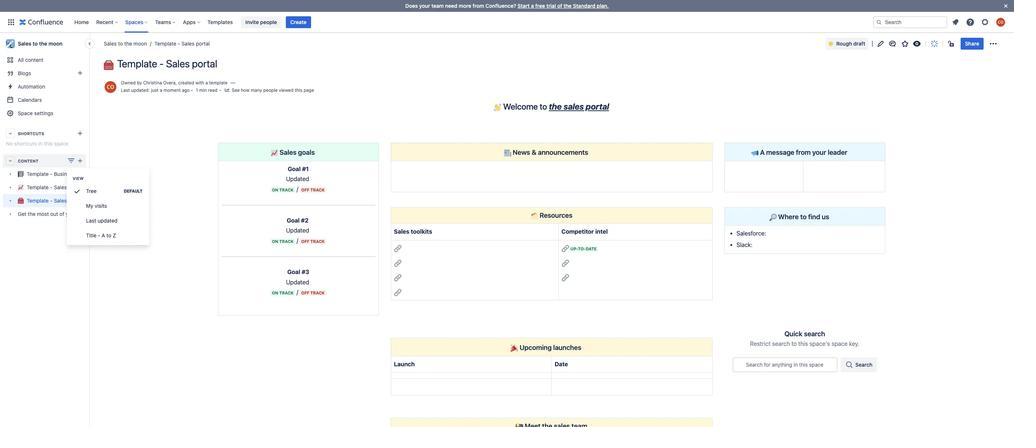 Task type: vqa. For each thing, say whether or not it's contained in the screenshot.
"Create" link
yes



Task type: describe. For each thing, give the bounding box(es) containing it.
default
[[124, 189, 142, 194]]

space settings
[[18, 110, 53, 116]]

template inside template - sales planning link
[[27, 185, 49, 191]]

1 vertical spatial template - sales portal
[[117, 57, 217, 70]]

message
[[767, 148, 795, 156]]

toolkits
[[411, 229, 432, 235]]

1 horizontal spatial from
[[796, 148, 811, 156]]

0 horizontal spatial template - sales portal link
[[3, 194, 86, 208]]

apps button
[[181, 16, 203, 28]]

3 on track / off track from the top
[[272, 289, 325, 296]]

competitor
[[562, 229, 594, 235]]

viewed
[[279, 87, 294, 93]]

home
[[74, 19, 89, 25]]

1 on from the top
[[272, 188, 278, 192]]

settings
[[34, 110, 53, 116]]

see
[[232, 87, 240, 93]]

just
[[151, 87, 159, 93]]

last updated
[[86, 218, 118, 224]]

create
[[290, 19, 307, 25]]

page
[[304, 87, 314, 93]]

change view image
[[67, 157, 76, 165]]

template inside template - business review link
[[27, 171, 49, 177]]

restrict search to this space's space key.
[[750, 341, 860, 348]]

to down quick
[[792, 341, 797, 348]]

ago
[[182, 87, 190, 93]]

1 on track / off track from the top
[[272, 186, 325, 193]]

search for anything in this space
[[746, 362, 824, 368]]

2 on track / off track from the top
[[272, 238, 325, 244]]

moon inside space element
[[49, 40, 63, 47]]

the down spaces
[[124, 40, 132, 47]]

spaces
[[125, 19, 143, 25]]

space inside get the most out of your team space link
[[91, 211, 105, 218]]

upcoming
[[520, 344, 552, 352]]

1 vertical spatial people
[[263, 87, 278, 93]]

leader
[[828, 148, 848, 156]]

search image
[[877, 19, 882, 25]]

owned by
[[121, 80, 143, 86]]

visits
[[95, 203, 107, 209]]

in inside space element
[[38, 141, 42, 147]]

date
[[586, 247, 597, 251]]

templates link
[[205, 16, 235, 28]]

restrict
[[750, 341, 771, 348]]

space
[[18, 110, 33, 116]]

#2
[[301, 217, 309, 224]]

apps
[[183, 19, 196, 25]]

sales left 'toolkits'
[[394, 229, 410, 235]]

where to find us
[[777, 213, 830, 221]]

1 horizontal spatial team
[[432, 3, 444, 9]]

this down quick search
[[799, 341, 808, 348]]

plan.
[[597, 3, 609, 9]]

2 moon from the left
[[134, 40, 147, 47]]

space element
[[0, 0, 1015, 428]]

recent
[[96, 19, 113, 25]]

portal down apps popup button
[[196, 40, 210, 47]]

out
[[50, 211, 58, 218]]

0 vertical spatial your
[[419, 3, 430, 9]]

- up out
[[50, 198, 52, 204]]

draft
[[854, 40, 866, 47]]

sales up all
[[18, 40, 31, 47]]

my visits button
[[67, 199, 149, 214]]

,
[[176, 80, 177, 86]]

moment
[[164, 87, 181, 93]]

rough
[[837, 40, 852, 47]]

last updated button
[[67, 214, 149, 228]]

where
[[779, 213, 799, 221]]

search for search for anything in this space
[[746, 362, 763, 368]]

to down recent popup button
[[118, 40, 123, 47]]

3 on from the top
[[272, 291, 278, 296]]

home link
[[72, 16, 91, 28]]

template down teams dropdown button
[[154, 40, 176, 47]]

#3
[[302, 269, 309, 276]]

search for search
[[856, 362, 873, 368]]

upcoming launches
[[518, 344, 582, 352]]

, created
[[176, 80, 195, 86]]

sales down template - business review
[[54, 185, 67, 191]]

3 / from the top
[[297, 289, 298, 296]]

0 vertical spatial a
[[531, 3, 534, 9]]

space's
[[810, 341, 830, 348]]

sales up get the most out of your team space
[[54, 198, 67, 204]]

templates
[[208, 19, 233, 25]]

goal #2 updated
[[286, 217, 311, 234]]

sales toolkits
[[394, 229, 432, 235]]

sales down apps
[[182, 40, 195, 47]]

anything
[[772, 362, 793, 368]]

notification icon image
[[951, 18, 960, 27]]

1 horizontal spatial a
[[760, 148, 765, 156]]

all content link
[[3, 53, 86, 67]]

:chart_with_upwards_trend: image
[[271, 149, 278, 157]]

the inside tree
[[28, 211, 36, 218]]

get
[[18, 211, 26, 218]]

view
[[73, 176, 84, 181]]

0 horizontal spatial from
[[473, 3, 484, 9]]

0 vertical spatial template - sales portal
[[154, 40, 210, 47]]

updated
[[98, 218, 118, 224]]

people inside global element
[[260, 19, 277, 25]]

updated:
[[131, 87, 150, 93]]

sales right :chart_with_upwards_trend: icon
[[280, 148, 297, 156]]

this inside button
[[295, 87, 303, 93]]

goal #3 updated
[[286, 269, 311, 286]]

sales to the moon inside sales to the moon link
[[18, 40, 63, 47]]

quick search
[[785, 330, 825, 338]]

no shortcuts in this space
[[6, 141, 68, 147]]

team inside get the most out of your team space link
[[78, 211, 90, 218]]

:mega: image
[[751, 149, 759, 157]]

space down shortcuts dropdown button
[[54, 141, 68, 147]]

updated for #1
[[286, 176, 309, 183]]

- left business on the top of the page
[[50, 171, 52, 177]]

content
[[25, 57, 44, 63]]

shortcuts
[[14, 141, 37, 147]]

launch
[[394, 361, 415, 368]]

planning
[[68, 185, 89, 191]]

for
[[764, 362, 771, 368]]

space settings link
[[3, 107, 86, 120]]

template - sales planning
[[27, 185, 89, 191]]

created
[[178, 80, 194, 86]]

goal for goal #3 updated
[[287, 269, 300, 276]]

no
[[6, 141, 13, 147]]

template - business review
[[27, 171, 92, 177]]

start a free trial of the standard plan. link
[[518, 3, 609, 9]]

owned
[[121, 80, 136, 86]]

up-
[[571, 247, 578, 251]]

1 vertical spatial in
[[794, 362, 798, 368]]

3 off from the top
[[301, 291, 309, 296]]

shortcuts button
[[3, 127, 86, 140]]

banner containing home
[[0, 12, 1015, 33]]

the right 'trial'
[[564, 3, 572, 9]]

portal inside space element
[[68, 198, 82, 204]]

just a moment ago link
[[151, 87, 190, 93]]

invite people button
[[241, 16, 281, 28]]

1 vertical spatial your
[[813, 148, 827, 156]]

:newspaper: image
[[504, 149, 511, 157]]

:wave: image
[[494, 104, 502, 111]]

to-
[[578, 247, 586, 251]]

need
[[445, 3, 458, 9]]

2 off from the top
[[301, 239, 309, 244]]

2 / from the top
[[297, 238, 298, 244]]

automation
[[18, 83, 45, 90]]

rough draft
[[837, 40, 866, 47]]

1 off from the top
[[301, 188, 309, 192]]

content
[[18, 159, 38, 163]]

my visits
[[86, 203, 107, 209]]

invite
[[246, 19, 259, 25]]



Task type: locate. For each thing, give the bounding box(es) containing it.
on
[[272, 188, 278, 192], [272, 239, 278, 244], [272, 291, 278, 296]]

1 vertical spatial on track / off track
[[272, 238, 325, 244]]

sales to the moon link up all content link at the left top of page
[[3, 36, 86, 51]]

:tada: image
[[511, 345, 518, 352], [511, 345, 518, 352]]

0 horizontal spatial your
[[66, 211, 76, 218]]

last down 'owned'
[[121, 87, 130, 93]]

spaces button
[[123, 16, 151, 28]]

1 / from the top
[[297, 186, 298, 193]]

this left page
[[295, 87, 303, 93]]

last for last updated: just a moment ago
[[121, 87, 130, 93]]

your inside space element
[[66, 211, 76, 218]]

0 vertical spatial a
[[760, 148, 765, 156]]

search
[[804, 330, 825, 338], [772, 341, 790, 348]]

goal inside goal #2 updated
[[287, 217, 300, 224]]

1 vertical spatial goal
[[287, 217, 300, 224]]

a right just
[[160, 87, 162, 93]]

goal left #3
[[287, 269, 300, 276]]

your left "leader"
[[813, 148, 827, 156]]

help icon image
[[966, 18, 975, 27]]

:link: image
[[562, 245, 569, 253], [562, 245, 569, 253], [394, 275, 402, 282], [562, 275, 569, 282], [394, 289, 402, 297]]

updated down #1
[[286, 176, 309, 183]]

key.
[[849, 341, 860, 348]]

welcome to the sales portal
[[502, 102, 609, 112]]

2 vertical spatial template - sales portal
[[27, 198, 82, 204]]

appswitcher icon image
[[7, 18, 16, 27]]

0 horizontal spatial sales to the moon link
[[3, 36, 86, 51]]

to right welcome
[[540, 102, 547, 112]]

this inside space element
[[44, 141, 53, 147]]

1 horizontal spatial search
[[804, 330, 825, 338]]

- up last updated: just a moment ago
[[159, 57, 164, 70]]

from right message
[[796, 148, 811, 156]]

1 horizontal spatial your
[[419, 3, 430, 9]]

z
[[113, 233, 116, 239]]

2 vertical spatial on
[[272, 291, 278, 296]]

slack:
[[737, 242, 753, 249]]

news
[[513, 148, 530, 156]]

automation link
[[3, 80, 86, 93]]

1 vertical spatial search
[[772, 341, 790, 348]]

your right out
[[66, 211, 76, 218]]

updated inside the goal #1 updated
[[286, 176, 309, 183]]

template up by
[[117, 57, 157, 70]]

your profile and preferences image
[[997, 18, 1006, 27]]

a
[[760, 148, 765, 156], [102, 233, 105, 239]]

1 vertical spatial updated
[[286, 228, 309, 234]]

2 updated from the top
[[286, 228, 309, 234]]

tree containing template - business review
[[3, 168, 105, 221]]

search inside button
[[856, 362, 873, 368]]

invite people
[[246, 19, 277, 25]]

a inside button
[[102, 233, 105, 239]]

2 vertical spatial on track / off track
[[272, 289, 325, 296]]

template - sales portal inside tree
[[27, 198, 82, 204]]

0 horizontal spatial search
[[772, 341, 790, 348]]

0 vertical spatial on
[[272, 188, 278, 192]]

news & announcements
[[511, 148, 588, 156]]

most
[[37, 211, 49, 218]]

1 vertical spatial off
[[301, 239, 309, 244]]

0 horizontal spatial in
[[38, 141, 42, 147]]

team down my
[[78, 211, 90, 218]]

to left z
[[107, 233, 111, 239]]

last up title in the bottom left of the page
[[86, 218, 96, 224]]

template down content dropdown button
[[27, 171, 49, 177]]

goal #1 updated
[[286, 166, 311, 183]]

get the most out of your team space link
[[3, 208, 105, 221]]

:mega: image
[[751, 149, 759, 157]]

1 horizontal spatial a
[[531, 3, 534, 9]]

to left find on the right of page
[[801, 213, 807, 221]]

tree
[[3, 168, 105, 221]]

of right 'trial'
[[558, 3, 562, 9]]

people right invite
[[260, 19, 277, 25]]

teams
[[155, 19, 171, 25]]

off down the goal #1 updated
[[301, 188, 309, 192]]

to inside space element
[[33, 40, 38, 47]]

portal down selected image
[[68, 198, 82, 204]]

of inside space element
[[59, 211, 64, 218]]

recent button
[[94, 16, 121, 28]]

confluence?
[[486, 3, 516, 9]]

competitor intel
[[562, 229, 608, 235]]

last updated: just a moment ago
[[121, 87, 190, 93]]

from right more
[[473, 3, 484, 9]]

moon down "spaces" 'popup button'
[[134, 40, 147, 47]]

sales down recent popup button
[[104, 40, 117, 47]]

sales to the moon up all content link at the left top of page
[[18, 40, 63, 47]]

2 vertical spatial updated
[[286, 279, 309, 286]]

1 horizontal spatial search
[[856, 362, 873, 368]]

updated inside goal #3 updated
[[286, 279, 309, 286]]

1 vertical spatial on
[[272, 239, 278, 244]]

1 sales to the moon from the left
[[18, 40, 63, 47]]

2 horizontal spatial your
[[813, 148, 827, 156]]

star image
[[901, 39, 910, 48]]

:link: image
[[394, 245, 402, 253], [394, 245, 402, 253], [394, 260, 402, 267], [394, 260, 402, 267], [562, 260, 569, 267], [562, 260, 569, 267], [394, 275, 402, 282], [562, 275, 569, 282], [394, 289, 402, 297]]

this down restrict search to this space's space key.
[[800, 362, 808, 368]]

in right anything
[[794, 362, 798, 368]]

on track / off track down goal #3 updated
[[272, 289, 325, 296]]

a left z
[[102, 233, 105, 239]]

1 vertical spatial a
[[160, 87, 162, 93]]

space up last updated
[[91, 211, 105, 218]]

trial
[[547, 3, 556, 9]]

search right magnifying glass image in the bottom right of the page
[[856, 362, 873, 368]]

a right :mega: icon
[[760, 148, 765, 156]]

of
[[558, 3, 562, 9], [59, 211, 64, 218]]

1
[[196, 87, 198, 93]]

free
[[536, 3, 545, 9]]

many
[[251, 87, 262, 93]]

1 vertical spatial last
[[86, 218, 96, 224]]

updated down #3
[[286, 279, 309, 286]]

to inside button
[[107, 233, 111, 239]]

2 vertical spatial your
[[66, 211, 76, 218]]

goal left #2
[[287, 217, 300, 224]]

does your team need more from confluence? start a free trial of the standard plan.
[[405, 3, 609, 9]]

quick
[[785, 330, 803, 338]]

2 vertical spatial /
[[297, 289, 298, 296]]

1 horizontal spatial sales to the moon
[[104, 40, 147, 47]]

confluence image
[[19, 18, 63, 27], [19, 18, 63, 27]]

1 horizontal spatial of
[[558, 3, 562, 9]]

Search field
[[874, 16, 948, 28]]

template - sales portal up ,
[[117, 57, 217, 70]]

sales to the moon link down spaces
[[104, 40, 147, 47]]

0 horizontal spatial a
[[160, 87, 162, 93]]

1 updated from the top
[[286, 176, 309, 183]]

0 vertical spatial last
[[121, 87, 130, 93]]

all
[[18, 57, 24, 63]]

team left need
[[432, 3, 444, 9]]

template - sales portal link
[[147, 40, 210, 47], [3, 194, 86, 208]]

1 horizontal spatial sales to the moon link
[[104, 40, 147, 47]]

0 vertical spatial team
[[432, 3, 444, 9]]

:newspaper: image
[[504, 149, 511, 157]]

salesforce:
[[737, 230, 766, 237]]

announcements
[[538, 148, 588, 156]]

template down template - business review link
[[27, 185, 49, 191]]

search for restrict
[[772, 341, 790, 348]]

goals
[[298, 148, 315, 156]]

last
[[121, 87, 130, 93], [86, 218, 96, 224]]

global element
[[4, 12, 872, 32]]

magnifying glass image
[[845, 361, 854, 370]]

this down shortcuts dropdown button
[[44, 141, 53, 147]]

- down template - business review link
[[50, 185, 52, 191]]

0 vertical spatial off
[[301, 188, 309, 192]]

1 vertical spatial template - sales portal link
[[3, 194, 86, 208]]

/
[[297, 186, 298, 193], [297, 238, 298, 244], [297, 289, 298, 296]]

sales up ,
[[166, 57, 190, 70]]

1 vertical spatial of
[[59, 211, 64, 218]]

0 horizontal spatial last
[[86, 218, 96, 224]]

of right out
[[59, 211, 64, 218]]

see how many people viewed this page
[[232, 87, 314, 93]]

on track / off track down goal #2 updated
[[272, 238, 325, 244]]

1 search from the left
[[746, 362, 763, 368]]

search for quick
[[804, 330, 825, 338]]

the left the sales
[[549, 102, 562, 112]]

the up all content link at the left top of page
[[39, 40, 47, 47]]

off
[[301, 188, 309, 192], [301, 239, 309, 244], [301, 291, 309, 296]]

goal left #1
[[288, 166, 301, 172]]

2 vertical spatial goal
[[287, 269, 300, 276]]

goal for goal #2 updated
[[287, 217, 300, 224]]

1 min read
[[196, 87, 217, 93]]

template up most
[[27, 198, 49, 204]]

search left for
[[746, 362, 763, 368]]

shortcuts
[[18, 131, 44, 136]]

blogs link
[[3, 67, 86, 80]]

create a page image
[[76, 157, 85, 165]]

1 horizontal spatial in
[[794, 362, 798, 368]]

0 vertical spatial on track / off track
[[272, 186, 325, 193]]

sales
[[18, 40, 31, 47], [104, 40, 117, 47], [182, 40, 195, 47], [166, 57, 190, 70], [280, 148, 297, 156], [54, 185, 67, 191], [54, 198, 67, 204], [394, 229, 410, 235]]

2 sales to the moon from the left
[[104, 40, 147, 47]]

in down shortcuts dropdown button
[[38, 141, 42, 147]]

1 horizontal spatial last
[[121, 87, 130, 93]]

sales to the moon down spaces
[[104, 40, 147, 47]]

template - sales portal up out
[[27, 198, 82, 204]]

business
[[54, 171, 75, 177]]

0 horizontal spatial search
[[746, 362, 763, 368]]

:camera_with_flash: image
[[516, 424, 523, 428], [516, 424, 523, 428]]

0 horizontal spatial a
[[102, 233, 105, 239]]

create a blog image
[[76, 69, 85, 78]]

min
[[199, 87, 207, 93]]

calendars
[[18, 97, 42, 103]]

your
[[419, 3, 430, 9], [813, 148, 827, 156], [66, 211, 76, 218]]

selected image
[[73, 187, 82, 196]]

blogs
[[18, 70, 31, 76]]

template
[[154, 40, 176, 47], [117, 57, 157, 70], [27, 171, 49, 177], [27, 185, 49, 191], [27, 198, 49, 204]]

goal
[[288, 166, 301, 172], [287, 217, 300, 224], [287, 269, 300, 276]]

goal for goal #1 updated
[[288, 166, 301, 172]]

- down teams dropdown button
[[178, 40, 180, 47]]

a
[[531, 3, 534, 9], [160, 87, 162, 93]]

moon up all content link at the left top of page
[[49, 40, 63, 47]]

0 vertical spatial template - sales portal link
[[147, 40, 210, 47]]

0 horizontal spatial of
[[59, 211, 64, 218]]

0 vertical spatial goal
[[288, 166, 301, 172]]

0 vertical spatial from
[[473, 3, 484, 9]]

the right get
[[28, 211, 36, 218]]

on track / off track down the goal #1 updated
[[272, 186, 325, 193]]

title
[[86, 233, 96, 239]]

2 vertical spatial off
[[301, 291, 309, 296]]

0 vertical spatial of
[[558, 3, 562, 9]]

template - sales portal down apps
[[154, 40, 210, 47]]

0 vertical spatial people
[[260, 19, 277, 25]]

start
[[518, 3, 530, 9]]

1 vertical spatial a
[[102, 233, 105, 239]]

edit this page image
[[876, 39, 885, 48]]

0 vertical spatial /
[[297, 186, 298, 193]]

:dividers: image
[[531, 213, 538, 220]]

1 vertical spatial /
[[297, 238, 298, 244]]

goal inside goal #3 updated
[[287, 269, 300, 276]]

goal inside the goal #1 updated
[[288, 166, 301, 172]]

:chart_with_upwards_trend: image
[[271, 149, 278, 157]]

a left free
[[531, 3, 534, 9]]

sales to the moon
[[18, 40, 63, 47], [104, 40, 147, 47]]

template - sales planning link
[[3, 181, 89, 194]]

space left key.
[[832, 341, 848, 348]]

updated for #2
[[286, 228, 309, 234]]

content button
[[3, 154, 86, 168]]

settings icon image
[[981, 18, 990, 27]]

template - business review link
[[3, 168, 92, 181]]

portal
[[196, 40, 210, 47], [192, 57, 217, 70], [586, 102, 609, 112], [68, 198, 82, 204]]

last for last updated
[[86, 218, 96, 224]]

1 horizontal spatial moon
[[134, 40, 147, 47]]

a message from your leader
[[759, 148, 848, 156]]

space
[[54, 141, 68, 147], [91, 211, 105, 218], [832, 341, 848, 348], [809, 362, 824, 368]]

your right does
[[419, 3, 430, 9]]

updated for #3
[[286, 279, 309, 286]]

- right title in the bottom left of the page
[[98, 233, 100, 239]]

0 vertical spatial in
[[38, 141, 42, 147]]

1 horizontal spatial template - sales portal link
[[147, 40, 210, 47]]

1 moon from the left
[[49, 40, 63, 47]]

my
[[86, 203, 93, 209]]

:toolbox: image
[[104, 60, 114, 70], [104, 60, 114, 70]]

how
[[241, 87, 250, 93]]

0 vertical spatial search
[[804, 330, 825, 338]]

search down quick
[[772, 341, 790, 348]]

0 vertical spatial updated
[[286, 176, 309, 183]]

last inside 'button'
[[86, 218, 96, 224]]

- inside button
[[98, 233, 100, 239]]

2 search from the left
[[856, 362, 873, 368]]

view group
[[67, 168, 149, 246]]

1 vertical spatial from
[[796, 148, 811, 156]]

0 horizontal spatial team
[[78, 211, 90, 218]]

/ down goal #3 updated
[[297, 289, 298, 296]]

space down "space's"
[[809, 362, 824, 368]]

:dividers: image
[[531, 213, 538, 220]]

0 horizontal spatial sales to the moon
[[18, 40, 63, 47]]

0 horizontal spatial moon
[[49, 40, 63, 47]]

does
[[405, 3, 418, 9]]

welcome
[[503, 102, 538, 112]]

people right many
[[263, 87, 278, 93]]

updated down #2
[[286, 228, 309, 234]]

:mag_right: image
[[770, 214, 777, 221]]

1 vertical spatial team
[[78, 211, 90, 218]]

template - sales portal link down apps
[[147, 40, 210, 47]]

date
[[555, 361, 568, 368]]

people
[[260, 19, 277, 25], [263, 87, 278, 93]]

2 on from the top
[[272, 239, 278, 244]]

us
[[822, 213, 830, 221]]

search up "space's"
[[804, 330, 825, 338]]

:wave: image
[[494, 104, 502, 111]]

portal up min
[[192, 57, 217, 70]]

resources
[[538, 211, 573, 220]]

tree inside space element
[[3, 168, 105, 221]]

template - sales portal
[[154, 40, 210, 47], [117, 57, 217, 70], [27, 198, 82, 204]]

to up content
[[33, 40, 38, 47]]

portal right the sales
[[586, 102, 609, 112]]

in
[[38, 141, 42, 147], [794, 362, 798, 368]]

template - sales portal link up most
[[3, 194, 86, 208]]

&
[[532, 148, 537, 156]]

/ down the goal #1 updated
[[297, 186, 298, 193]]

off down goal #3 updated
[[301, 291, 309, 296]]

updated inside goal #2 updated
[[286, 228, 309, 234]]

close image
[[1002, 1, 1011, 10]]

3 updated from the top
[[286, 279, 309, 286]]

off down goal #2 updated
[[301, 239, 309, 244]]

:mag_right: image
[[770, 214, 777, 221]]

/ down goal #2 updated
[[297, 238, 298, 244]]

banner
[[0, 12, 1015, 33]]



